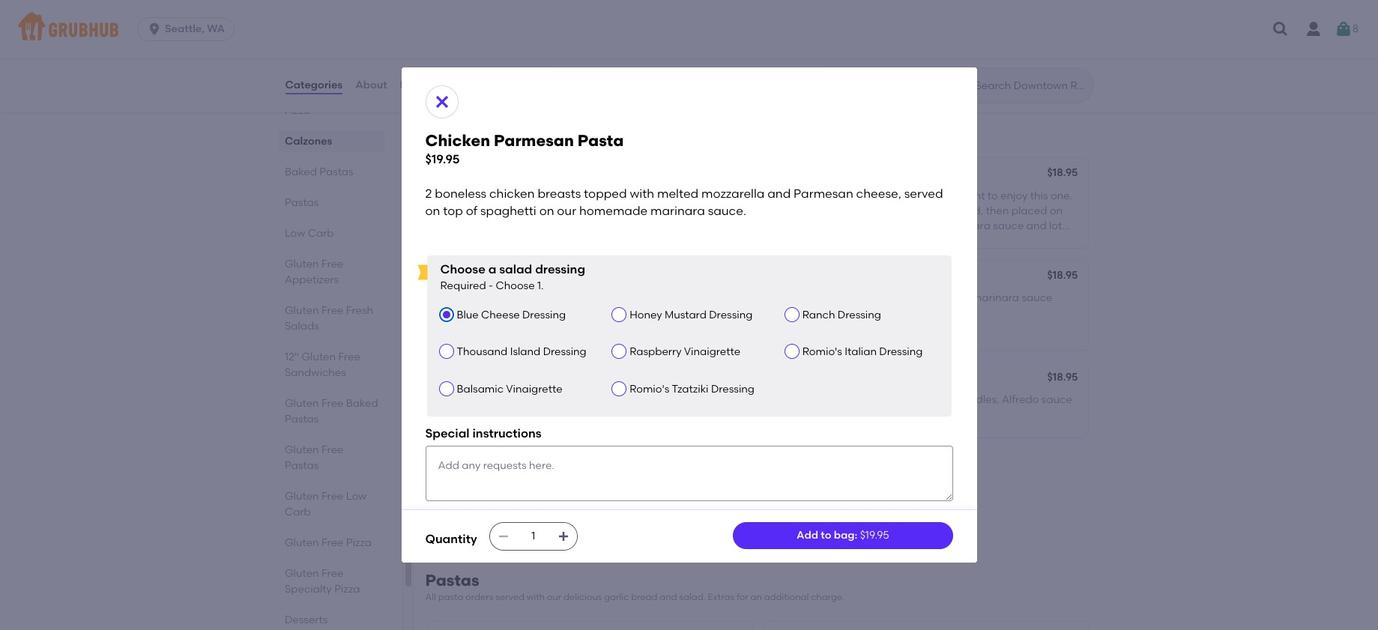 Task type: describe. For each thing, give the bounding box(es) containing it.
gluten for gluten free low carb
[[284, 490, 319, 503]]

marinara inside 3 kinds-beef, cheese in romio's special marinara sauce with mozzarella cheese.
[[972, 291, 1019, 304]]

of down the dont
[[793, 220, 803, 233]]

in inside "baked spaghetti noodles in romio's special marinara sauce, smothered with mozzarella, parmesan, swiss, and feta or cheddar cheese."
[[566, 189, 575, 202]]

0 horizontal spatial to
[[821, 529, 831, 542]]

mozzarella up honey mustard dressing
[[677, 291, 732, 304]]

0 horizontal spatial eggplant
[[794, 205, 841, 217]]

is
[[844, 205, 851, 217]]

boat
[[799, 393, 823, 406]]

alfredo
[[1002, 393, 1039, 406]]

charge. inside the pastas all pasta orders served with our delicious garlic bread and salad. extras for an additional charge.
[[811, 592, 844, 602]]

on up feta
[[425, 204, 440, 218]]

of inside "the boat of cheese" with fettuccini noodles, alfredo sauce and homemade garlic meatballs.
[[826, 393, 836, 406]]

you dont have to know if you like eggplant to enjoy this one. the eggplant is sliced, breaded and fried, then placed on top of spaghetti and topped with marinara sauce and lots of melted mozzarella.
[[773, 189, 1072, 248]]

cheese for tortellini
[[472, 460, 511, 473]]

charge. inside choose any 3 pizza toppings. additional toppings for an additional charge.
[[492, 47, 531, 60]]

salad. inside baked pastas all pasta orders served with our delicious garlic bread and salad.
[[679, 128, 706, 139]]

1 vertical spatial 2 boneless chicken breasts topped with melted mozzarella and parmesan cheese, served on top of spaghetti on our homemade marinara sauce.
[[437, 291, 732, 334]]

pastas inside gluten free baked pastas
[[284, 413, 318, 426]]

thousand
[[457, 346, 508, 359]]

low carb
[[284, 227, 333, 240]]

ranch
[[802, 309, 835, 322]]

$19.95 for chicken parmesan pasta
[[425, 152, 460, 166]]

special inside "baked spaghetti noodles in romio's special marinara sauce, smothered with mozzarella, parmesan, swiss, and feta or cheddar cheese."
[[620, 189, 656, 202]]

cheese. inside in romio's special marinara sauce, beef or vegetarian style, topped with mozzarella and parmesan cheese.
[[664, 409, 703, 421]]

our down noodles on the top
[[557, 204, 576, 218]]

3 inside 3 kinds-beef, cheese in romio's special marinara sauce with mozzarella cheese.
[[773, 291, 779, 304]]

add
[[797, 529, 818, 542]]

0 vertical spatial 2
[[425, 187, 432, 201]]

served down dressing
[[556, 307, 590, 319]]

pasta for chicken parmesan pasta $19.95
[[578, 131, 624, 150]]

all inside baked pastas all pasta orders served with our delicious garlic bread and salad.
[[425, 128, 436, 139]]

or inside in romio's special marinara sauce, beef or vegetarian style, topped with mozzarella and parmesan cheese.
[[642, 393, 652, 406]]

choose any 3 pizza toppings. additional toppings for an additional charge.
[[437, 32, 720, 60]]

all inside the pastas all pasta orders served with our delicious garlic bread and salad. extras for an additional charge.
[[425, 592, 436, 602]]

choose any 3 pizza toppings. additional toppings for an additional charge. button
[[428, 1, 752, 76]]

baked pastas all pasta orders served with our delicious garlic bread and salad.
[[425, 107, 706, 139]]

pastas inside the pastas all pasta orders served with our delicious garlic bread and salad. extras for an additional charge.
[[425, 571, 479, 589]]

baked
[[578, 482, 610, 494]]

quantity
[[425, 532, 477, 546]]

1 vertical spatial homemade
[[437, 322, 497, 334]]

raspberry vinaigrette
[[630, 346, 740, 359]]

orders inside baked pastas all pasta orders served with our delicious garlic bread and salad.
[[466, 128, 493, 139]]

romio's down raspberry
[[630, 383, 669, 395]]

free for specialty
[[321, 567, 343, 580]]

the
[[773, 205, 792, 217]]

of up raspberry
[[628, 307, 638, 319]]

garlic inside baked pastas all pasta orders served with our delicious garlic bread and salad.
[[604, 128, 629, 139]]

enjoy
[[1000, 189, 1028, 202]]

gluten for gluten free fresh salads
[[284, 304, 319, 317]]

chicken parmesan pasta
[[437, 270, 567, 283]]

style,
[[437, 409, 463, 421]]

pastas all pasta orders served with our delicious garlic bread and salad. extras for an additional charge.
[[425, 571, 844, 602]]

pastas down calzones
[[319, 166, 353, 178]]

gluten for gluten free pastas
[[284, 444, 319, 456]]

1 horizontal spatial top
[[608, 307, 625, 319]]

baked pastas
[[284, 166, 353, 178]]

salad. inside the pastas all pasta orders served with our delicious garlic bread and salad. extras for an additional charge.
[[679, 592, 706, 602]]

with inside 3 kinds-beef, cheese in romio's special marinara sauce with mozzarella cheese.
[[773, 307, 794, 319]]

8
[[1352, 22, 1359, 35]]

toppings.
[[537, 32, 585, 45]]

with up parmesan, on the top left
[[630, 187, 654, 201]]

noodles
[[523, 189, 563, 202]]

choose for a
[[440, 263, 485, 277]]

mustard
[[665, 309, 707, 322]]

smothered inside cheese or spinach tortellini baked in romio's special marinara sauce, smothered with mozzarella and parmesan cheese.
[[523, 497, 578, 510]]

vegetarian
[[654, 393, 710, 406]]

of down the
[[773, 235, 783, 248]]

pizza
[[509, 32, 535, 45]]

sauce, inside in romio's special marinara sauce, beef or vegetarian style, topped with mozzarella and parmesan cheese.
[[580, 393, 614, 406]]

on up raspberry vinaigrette on the bottom of the page
[[692, 307, 704, 319]]

with up "honey" on the left
[[615, 291, 636, 304]]

and inside in romio's special marinara sauce, beef or vegetarian style, topped with mozzarella and parmesan cheese.
[[587, 409, 607, 421]]

calzones
[[284, 135, 332, 148]]

1 horizontal spatial cheese,
[[856, 187, 901, 201]]

12"
[[284, 351, 299, 363]]

topped inside in romio's special marinara sauce, beef or vegetarian style, topped with mozzarella and parmesan cheese.
[[466, 409, 503, 421]]

gluten free pastas
[[284, 444, 343, 472]]

an inside choose any 3 pizza toppings. additional toppings for an additional charge.
[[706, 32, 720, 45]]

a
[[488, 263, 496, 277]]

3 inside choose any 3 pizza toppings. additional toppings for an additional charge.
[[500, 32, 506, 45]]

dressing
[[535, 263, 585, 277]]

gluten for gluten free specialty pizza
[[284, 567, 319, 580]]

kinds-
[[782, 291, 812, 304]]

pastas inside baked pastas all pasta orders served with our delicious garlic bread and salad.
[[479, 107, 534, 126]]

dressing down cheese
[[838, 309, 881, 322]]

for inside the pastas all pasta orders served with our delicious garlic bread and salad. extras for an additional charge.
[[737, 592, 748, 602]]

salads
[[284, 320, 319, 333]]

balsamic vinaigrette
[[457, 383, 562, 395]]

cheese. inside 3 kinds-beef, cheese in romio's special marinara sauce with mozzarella cheese.
[[854, 307, 893, 319]]

with inside baked pastas all pasta orders served with our delicious garlic bread and salad.
[[527, 128, 545, 139]]

required
[[440, 279, 486, 292]]

"the boat of cheese" with fettuccini noodles, alfredo sauce and homemade garlic meatballs.
[[773, 393, 1072, 421]]

baked cheese tortellini
[[437, 460, 557, 473]]

about
[[355, 79, 387, 91]]

romio's italian dressing
[[802, 346, 923, 359]]

tortellini
[[534, 482, 575, 494]]

gluten for gluten free appetizers
[[284, 258, 319, 271]]

bag:
[[834, 529, 857, 542]]

appetizers
[[284, 274, 338, 286]]

served inside baked pastas all pasta orders served with our delicious garlic bread and salad.
[[495, 128, 524, 139]]

desserts
[[284, 614, 327, 626]]

spinach
[[491, 482, 532, 494]]

parmesan inside cheese or spinach tortellini baked in romio's special marinara sauce, smothered with mozzarella and parmesan cheese.
[[685, 497, 737, 510]]

one.
[[1051, 189, 1072, 202]]

special
[[425, 426, 470, 441]]

and inside "baked spaghetti noodles in romio's special marinara sauce, smothered with mozzarella, parmesan, swiss, and feta or cheddar cheese."
[[704, 205, 724, 217]]

baked for baked cheese tortellini
[[437, 460, 470, 473]]

cheese
[[840, 291, 877, 304]]

cheese. inside "baked spaghetti noodles in romio's special marinara sauce, smothered with mozzarella, parmesan, swiss, and feta or cheddar cheese."
[[519, 220, 558, 233]]

seattle,
[[165, 22, 204, 35]]

our right mustard
[[707, 307, 724, 319]]

an inside the pastas all pasta orders served with our delicious garlic bread and salad. extras for an additional charge.
[[750, 592, 762, 602]]

toppings
[[642, 32, 687, 45]]

0 vertical spatial breasts
[[538, 187, 581, 201]]

cheddar
[[473, 220, 517, 233]]

chicken for chicken parmesan pasta $19.95
[[425, 131, 490, 150]]

fresh
[[346, 304, 373, 317]]

blue
[[457, 309, 479, 322]]

pasta inside baked pastas all pasta orders served with our delicious garlic bread and salad.
[[438, 128, 463, 139]]

served inside the pastas all pasta orders served with our delicious garlic bread and salad. extras for an additional charge.
[[495, 592, 524, 602]]

mozzarella left the you
[[701, 187, 765, 201]]

parmesan inside in romio's special marinara sauce, beef or vegetarian style, topped with mozzarella and parmesan cheese.
[[610, 409, 661, 421]]

salad
[[499, 263, 532, 277]]

served up breaded
[[904, 187, 943, 201]]

marinara inside "baked spaghetti noodles in romio's special marinara sauce, smothered with mozzarella, parmesan, swiss, and feta or cheddar cheese."
[[658, 189, 706, 202]]

seattle, wa button
[[137, 17, 241, 41]]

blue cheese dressing
[[457, 309, 566, 322]]

mozzarella,
[[555, 205, 612, 217]]

1 vertical spatial sauce.
[[549, 322, 582, 334]]

topped inside the you dont have to know if you like eggplant to enjoy this one. the eggplant is sliced, breaded and fried, then placed on top of spaghetti and topped with marinara sauce and lots of melted mozzarella.
[[879, 220, 917, 233]]

1 vertical spatial chicken
[[493, 291, 532, 304]]

and inside baked pastas all pasta orders served with our delicious garlic bread and salad.
[[660, 128, 677, 139]]

topped up mozzarella, on the top of page
[[584, 187, 627, 201]]

8 button
[[1334, 16, 1359, 43]]

lasagna
[[437, 372, 482, 385]]

delicious inside baked pastas all pasta orders served with our delicious garlic bread and salad.
[[564, 128, 602, 139]]

our inside the pastas all pasta orders served with our delicious garlic bread and salad. extras for an additional charge.
[[547, 592, 561, 602]]

pastas inside gluten free pastas
[[284, 459, 318, 472]]

0 vertical spatial carb
[[307, 227, 333, 240]]

2 vertical spatial melted
[[639, 291, 675, 304]]

free for fresh
[[321, 304, 343, 317]]

vinaigrette for raspberry vinaigrette
[[684, 346, 740, 359]]

1 vertical spatial boneless
[[446, 291, 490, 304]]

gluten inside 12" gluten free sandwiches
[[301, 351, 335, 363]]

garlic inside "the boat of cheese" with fettuccini noodles, alfredo sauce and homemade garlic meatballs.
[[858, 409, 887, 421]]

for inside choose any 3 pizza toppings. additional toppings for an additional charge.
[[690, 32, 704, 45]]

dressing for romio's tzatziki dressing
[[711, 383, 755, 395]]

"the
[[773, 393, 797, 406]]

with inside cheese or spinach tortellini baked in romio's special marinara sauce, smothered with mozzarella and parmesan cheese.
[[581, 497, 602, 510]]

sauce for marinara
[[1022, 291, 1052, 304]]

baked for baked pastas all pasta orders served with our delicious garlic bread and salad.
[[425, 107, 476, 126]]

dressing for romio's italian dressing
[[879, 346, 923, 359]]

0 vertical spatial low
[[284, 227, 305, 240]]

2 horizontal spatial to
[[987, 189, 998, 202]]

1 vertical spatial pizza
[[346, 537, 371, 549]]

2 vertical spatial choose
[[496, 279, 535, 292]]

special inside in romio's special marinara sauce, beef or vegetarian style, topped with mozzarella and parmesan cheese.
[[491, 393, 528, 406]]

0 vertical spatial eggplant
[[938, 189, 985, 202]]

cheese for dressing
[[481, 309, 520, 322]]

if
[[890, 189, 896, 202]]

gluten free fresh salads
[[284, 304, 373, 333]]

romio's inside 3 kinds-beef, cheese in romio's special marinara sauce with mozzarella cheese.
[[891, 291, 930, 304]]

spaghetti inside the you dont have to know if you like eggplant to enjoy this one. the eggplant is sliced, breaded and fried, then placed on top of spaghetti and topped with marinara sauce and lots of melted mozzarella.
[[805, 220, 854, 233]]

sandwiches
[[284, 366, 346, 379]]

fried,
[[958, 205, 983, 217]]

1 vertical spatial breasts
[[535, 291, 573, 304]]

0 vertical spatial 2 boneless chicken breasts topped with melted mozzarella and parmesan cheese, served on top of spaghetti on our homemade marinara sauce.
[[425, 187, 946, 218]]

chicken parmesan pasta $19.95
[[425, 131, 624, 166]]

on inside the you dont have to know if you like eggplant to enjoy this one. the eggplant is sliced, breaded and fried, then placed on top of spaghetti and topped with marinara sauce and lots of melted mozzarella.
[[1050, 205, 1063, 217]]

reviews button
[[399, 58, 442, 112]]

additional inside the pastas all pasta orders served with our delicious garlic bread and salad. extras for an additional charge.
[[764, 592, 809, 602]]

any
[[479, 32, 498, 45]]

and inside the pastas all pasta orders served with our delicious garlic bread and salad. extras for an additional charge.
[[660, 592, 677, 602]]

gluten free appetizers
[[284, 258, 343, 286]]

know
[[861, 189, 887, 202]]

dont
[[794, 189, 818, 202]]

vinaigrette for balsamic vinaigrette
[[506, 383, 562, 395]]

sliced,
[[854, 205, 886, 217]]

choose a salad dressing required - choose 1.
[[440, 263, 585, 292]]

with inside "baked spaghetti noodles in romio's special marinara sauce, smothered with mozzarella, parmesan, swiss, and feta or cheddar cheese."
[[531, 205, 552, 217]]

meatballs.
[[889, 409, 943, 421]]

special inside 3 kinds-beef, cheese in romio's special marinara sauce with mozzarella cheese.
[[933, 291, 969, 304]]

baked spaghetti noodles in romio's special marinara sauce, smothered with mozzarella, parmesan, swiss, and feta or cheddar cheese.
[[437, 189, 724, 233]]

gluten free baked pastas
[[284, 397, 378, 426]]

garlic inside the pastas all pasta orders served with our delicious garlic bread and salad. extras for an additional charge.
[[604, 592, 629, 602]]

in
[[437, 393, 446, 406]]

romio's inside in romio's special marinara sauce, beef or vegetarian style, topped with mozzarella and parmesan cheese.
[[449, 393, 489, 406]]

sauce inside the you dont have to know if you like eggplant to enjoy this one. the eggplant is sliced, breaded and fried, then placed on top of spaghetti and topped with marinara sauce and lots of melted mozzarella.
[[993, 220, 1024, 233]]

noodles,
[[957, 393, 999, 406]]

1 horizontal spatial to
[[848, 189, 858, 202]]

reviews
[[400, 79, 442, 91]]

add to bag: $19.95
[[797, 529, 889, 542]]

tortellini
[[514, 460, 557, 473]]

pastas up "low carb" at the left top of the page
[[284, 196, 318, 209]]

our inside baked pastas all pasta orders served with our delicious garlic bread and salad.
[[547, 128, 561, 139]]

0 vertical spatial homemade
[[579, 204, 648, 218]]

gluten free specialty pizza
[[284, 567, 360, 596]]

smothered inside "baked spaghetti noodles in romio's special marinara sauce, smothered with mozzarella, parmesan, swiss, and feta or cheddar cheese."
[[473, 205, 528, 217]]

svg image inside 8 "button"
[[1334, 20, 1352, 38]]

marinara inside in romio's special marinara sauce, beef or vegetarian style, topped with mozzarella and parmesan cheese.
[[530, 393, 578, 406]]

parmesan inside chicken parmesan pasta $19.95
[[494, 131, 574, 150]]



Task type: vqa. For each thing, say whether or not it's contained in the screenshot.
Seattle,
yes



Task type: locate. For each thing, give the bounding box(es) containing it.
2 horizontal spatial sauce,
[[580, 393, 614, 406]]

vinaigrette
[[684, 346, 740, 359], [506, 383, 562, 395]]

free for pizza
[[321, 537, 343, 549]]

2 vertical spatial sauce
[[1041, 393, 1072, 406]]

cheese inside cheese or spinach tortellini baked in romio's special marinara sauce, smothered with mozzarella and parmesan cheese.
[[437, 482, 476, 494]]

an right extras
[[750, 592, 762, 602]]

then
[[986, 205, 1009, 217]]

about button
[[355, 58, 388, 112]]

served down input item quantity number field
[[495, 592, 524, 602]]

raspberry
[[630, 346, 682, 359]]

romio's inside "baked spaghetti noodles in romio's special marinara sauce, smothered with mozzarella, parmesan, swiss, and feta or cheddar cheese."
[[577, 189, 617, 202]]

cheese.
[[519, 220, 558, 233], [854, 307, 893, 319], [664, 409, 703, 421], [437, 512, 476, 525]]

$18.95
[[1047, 167, 1078, 179], [1047, 269, 1078, 281], [1047, 371, 1078, 383]]

2 vertical spatial homemade
[[796, 409, 855, 421]]

or inside cheese or spinach tortellini baked in romio's special marinara sauce, smothered with mozzarella and parmesan cheese.
[[478, 482, 489, 494]]

free for appetizers
[[321, 258, 343, 271]]

melted down the
[[785, 235, 821, 248]]

feta
[[437, 220, 458, 233]]

1 horizontal spatial for
[[737, 592, 748, 602]]

mozzarella up instructions
[[529, 409, 584, 421]]

of up the cheddar
[[466, 204, 477, 218]]

1 vertical spatial salad.
[[679, 592, 706, 602]]

specialty
[[284, 583, 331, 596]]

0 horizontal spatial $19.95
[[425, 152, 460, 166]]

charge. down the add to bag: $19.95
[[811, 592, 844, 602]]

to right add
[[821, 529, 831, 542]]

mozzarella inside cheese or spinach tortellini baked in romio's special marinara sauce, smothered with mozzarella and parmesan cheese.
[[605, 497, 660, 510]]

1 all from the top
[[425, 128, 436, 139]]

1 orders from the top
[[466, 128, 493, 139]]

gluten up appetizers
[[284, 258, 319, 271]]

cheese. inside cheese or spinach tortellini baked in romio's special marinara sauce, smothered with mozzarella and parmesan cheese.
[[437, 512, 476, 525]]

free for low
[[321, 490, 343, 503]]

cheese. up quantity
[[437, 512, 476, 525]]

0 vertical spatial bread
[[631, 128, 658, 139]]

free left fresh
[[321, 304, 343, 317]]

all
[[425, 128, 436, 139], [425, 592, 436, 602]]

top up feta
[[443, 204, 463, 218]]

0 horizontal spatial top
[[443, 204, 463, 218]]

sauce, inside "baked spaghetti noodles in romio's special marinara sauce, smothered with mozzarella, parmesan, swiss, and feta or cheddar cheese."
[[437, 205, 471, 217]]

sauce, up feta
[[437, 205, 471, 217]]

1 vertical spatial bread
[[631, 592, 658, 602]]

or
[[460, 220, 471, 233], [642, 393, 652, 406], [478, 482, 489, 494]]

mozzarella down beef,
[[797, 307, 852, 319]]

all down reviews button
[[425, 128, 436, 139]]

2 bread from the top
[[631, 592, 658, 602]]

special inside cheese or spinach tortellini baked in romio's special marinara sauce, smothered with mozzarella and parmesan cheese.
[[666, 482, 703, 494]]

pasta
[[578, 131, 624, 150], [537, 270, 567, 283]]

on left "honey" on the left
[[592, 307, 605, 319]]

boneless up blue
[[446, 291, 490, 304]]

sauce, left beef
[[580, 393, 614, 406]]

baked down special
[[437, 460, 470, 473]]

2
[[425, 187, 432, 201], [437, 291, 443, 304]]

1 vertical spatial or
[[642, 393, 652, 406]]

0 vertical spatial for
[[690, 32, 704, 45]]

parmesan,
[[615, 205, 669, 217]]

cheese. down cheese
[[854, 307, 893, 319]]

additional
[[587, 32, 640, 45]]

0 vertical spatial smothered
[[473, 205, 528, 217]]

1 vertical spatial low
[[346, 490, 366, 503]]

svg image inside seattle, wa button
[[147, 22, 162, 37]]

top down the
[[773, 220, 790, 233]]

breasts up mozzarella, on the top of page
[[538, 187, 581, 201]]

melted up swiss,
[[657, 187, 699, 201]]

mozzarella
[[701, 187, 765, 201], [677, 291, 732, 304], [797, 307, 852, 319], [529, 409, 584, 421], [605, 497, 660, 510]]

cheese. down 'vegetarian'
[[664, 409, 703, 421]]

1 vertical spatial sauce,
[[580, 393, 614, 406]]

$18.95 for you dont have to know if you like eggplant to enjoy this one. the eggplant is sliced, breaded and fried, then placed on top of spaghetti and topped with marinara sauce and lots of melted mozzarella.
[[1047, 167, 1078, 179]]

sauce. up thousand island dressing
[[549, 322, 582, 334]]

free inside gluten free pastas
[[321, 444, 343, 456]]

svg image
[[1334, 20, 1352, 38], [147, 22, 162, 37], [433, 93, 451, 111], [497, 531, 509, 543]]

parmesan
[[494, 131, 574, 150], [794, 187, 853, 201], [482, 270, 534, 283], [460, 307, 512, 319], [610, 409, 661, 421], [685, 497, 737, 510]]

dressing for honey mustard dressing
[[709, 309, 753, 322]]

you
[[898, 189, 917, 202]]

1 vertical spatial carb
[[284, 506, 310, 519]]

with down input item quantity number field
[[527, 592, 545, 602]]

0 vertical spatial delicious
[[564, 128, 602, 139]]

1 vertical spatial for
[[737, 592, 748, 602]]

0 horizontal spatial additional
[[437, 47, 489, 60]]

1 horizontal spatial in
[[613, 482, 622, 494]]

have
[[820, 189, 845, 202]]

pizza down 'categories'
[[284, 104, 310, 117]]

1 horizontal spatial or
[[478, 482, 489, 494]]

0 vertical spatial choose
[[437, 32, 476, 45]]

pasta for chicken parmesan pasta
[[537, 270, 567, 283]]

bread inside baked pastas all pasta orders served with our delicious garlic bread and salad.
[[631, 128, 658, 139]]

homemade
[[579, 204, 648, 218], [437, 322, 497, 334], [796, 409, 855, 421]]

0 vertical spatial cheese,
[[856, 187, 901, 201]]

with inside "the boat of cheese" with fettuccini noodles, alfredo sauce and homemade garlic meatballs.
[[882, 393, 904, 406]]

0 vertical spatial additional
[[437, 47, 489, 60]]

in romio's special marinara sauce, beef or vegetarian style, topped with mozzarella and parmesan cheese.
[[437, 393, 710, 421]]

1 bread from the top
[[631, 128, 658, 139]]

2 horizontal spatial in
[[879, 291, 888, 304]]

cheese. down noodles on the top
[[519, 220, 558, 233]]

low up gluten free appetizers
[[284, 227, 305, 240]]

sauce down lots
[[1022, 291, 1052, 304]]

0 vertical spatial 3
[[500, 32, 506, 45]]

1 salad. from the top
[[679, 128, 706, 139]]

1 vertical spatial pasta
[[438, 592, 463, 602]]

Input item quantity number field
[[517, 523, 550, 550]]

mozzarella inside in romio's special marinara sauce, beef or vegetarian style, topped with mozzarella and parmesan cheese.
[[529, 409, 584, 421]]

1 horizontal spatial an
[[750, 592, 762, 602]]

marinara
[[658, 189, 706, 202], [650, 204, 705, 218], [943, 220, 991, 233], [972, 291, 1019, 304], [499, 322, 547, 334], [530, 393, 578, 406], [437, 497, 485, 510]]

svg image
[[1272, 20, 1290, 38], [557, 531, 569, 543]]

1.
[[537, 279, 544, 292]]

romio's inside cheese or spinach tortellini baked in romio's special marinara sauce, smothered with mozzarella and parmesan cheese.
[[624, 482, 664, 494]]

0 vertical spatial pizza
[[284, 104, 310, 117]]

gluten up sandwiches
[[301, 351, 335, 363]]

instructions
[[472, 426, 542, 441]]

0 vertical spatial in
[[566, 189, 575, 202]]

bread inside the pastas all pasta orders served with our delicious garlic bread and salad. extras for an additional charge.
[[631, 592, 658, 602]]

0 vertical spatial melted
[[657, 187, 699, 201]]

0 vertical spatial chicken
[[489, 187, 535, 201]]

pastas up gluten free pastas
[[284, 413, 318, 426]]

2 pasta from the top
[[438, 592, 463, 602]]

dressing right tzatziki at the bottom of the page
[[711, 383, 755, 395]]

2 salad. from the top
[[679, 592, 706, 602]]

breasts
[[538, 187, 581, 201], [535, 291, 573, 304]]

$18.95 for 3 kinds-beef, cheese in romio's special marinara sauce with mozzarella cheese.
[[1047, 269, 1078, 281]]

orders inside the pastas all pasta orders served with our delicious garlic bread and salad. extras for an additional charge.
[[466, 592, 493, 602]]

garlic
[[604, 128, 629, 139], [858, 409, 887, 421], [604, 592, 629, 602]]

1 vertical spatial 3
[[773, 291, 779, 304]]

in inside 3 kinds-beef, cheese in romio's special marinara sauce with mozzarella cheese.
[[879, 291, 888, 304]]

free for baked
[[321, 397, 343, 410]]

delicious inside the pastas all pasta orders served with our delicious garlic bread and salad. extras for an additional charge.
[[564, 592, 602, 602]]

chicken left "-"
[[437, 270, 479, 283]]

gluten free low carb
[[284, 490, 366, 519]]

honey mustard dressing
[[630, 309, 753, 322]]

1 vertical spatial svg image
[[557, 531, 569, 543]]

free inside 12" gluten free sandwiches
[[338, 351, 360, 363]]

additional
[[437, 47, 489, 60], [764, 592, 809, 602]]

free
[[321, 258, 343, 271], [321, 304, 343, 317], [338, 351, 360, 363], [321, 397, 343, 410], [321, 444, 343, 456], [321, 490, 343, 503], [321, 537, 343, 549], [321, 567, 343, 580]]

baked for baked pastas
[[284, 166, 317, 178]]

with
[[527, 128, 545, 139], [630, 187, 654, 201], [531, 205, 552, 217], [919, 220, 941, 233], [615, 291, 636, 304], [773, 307, 794, 319], [882, 393, 904, 406], [506, 409, 527, 421], [581, 497, 602, 510], [527, 592, 545, 602]]

charge.
[[492, 47, 531, 60], [811, 592, 844, 602]]

1 vertical spatial garlic
[[858, 409, 887, 421]]

svg image inside "main navigation" navigation
[[1272, 20, 1290, 38]]

free down gluten free baked pastas
[[321, 444, 343, 456]]

cheese up the spinach
[[472, 460, 511, 473]]

vinaigrette down island
[[506, 383, 562, 395]]

0 horizontal spatial pasta
[[537, 270, 567, 283]]

2 vertical spatial sauce,
[[487, 497, 521, 510]]

in inside cheese or spinach tortellini baked in romio's special marinara sauce, smothered with mozzarella and parmesan cheese.
[[613, 482, 622, 494]]

sauce inside "the boat of cheese" with fettuccini noodles, alfredo sauce and homemade garlic meatballs.
[[1041, 393, 1072, 406]]

1 vertical spatial charge.
[[811, 592, 844, 602]]

with up noodles on the top
[[527, 128, 545, 139]]

2 vertical spatial pizza
[[334, 583, 360, 596]]

1 vertical spatial delicious
[[564, 592, 602, 602]]

you
[[773, 189, 791, 202]]

$19.95 for add to bag:
[[860, 529, 889, 542]]

$18.95 for "the boat of cheese" with fettuccini noodles, alfredo sauce and homemade garlic meatballs.
[[1047, 371, 1078, 383]]

on up lots
[[1050, 205, 1063, 217]]

1 vertical spatial eggplant
[[794, 205, 841, 217]]

topped down dressing
[[575, 291, 613, 304]]

free inside gluten free appetizers
[[321, 258, 343, 271]]

1 vertical spatial cheese,
[[514, 307, 554, 319]]

our down input item quantity number field
[[547, 592, 561, 602]]

0 horizontal spatial 2
[[425, 187, 432, 201]]

in right baked
[[613, 482, 622, 494]]

baked down reviews
[[425, 107, 476, 126]]

sauce. right swiss,
[[708, 204, 746, 218]]

melted up "honey" on the left
[[639, 291, 675, 304]]

pasta inside the pastas all pasta orders served with our delicious garlic bread and salad. extras for an additional charge.
[[438, 592, 463, 602]]

0 vertical spatial top
[[443, 204, 463, 218]]

$19.95 right bag:
[[860, 529, 889, 542]]

topped up special instructions
[[466, 409, 503, 421]]

1 vertical spatial orders
[[466, 592, 493, 602]]

baked for baked spaghetti noodles in romio's special marinara sauce, smothered with mozzarella, parmesan, swiss, and feta or cheddar cheese.
[[437, 189, 469, 202]]

main navigation navigation
[[0, 0, 1378, 58]]

sauce inside 3 kinds-beef, cheese in romio's special marinara sauce with mozzarella cheese.
[[1022, 291, 1052, 304]]

free inside "gluten free fresh salads"
[[321, 304, 343, 317]]

breasts down dressing
[[535, 291, 573, 304]]

melted inside the you dont have to know if you like eggplant to enjoy this one. the eggplant is sliced, breaded and fried, then placed on top of spaghetti and topped with marinara sauce and lots of melted mozzarella.
[[785, 235, 821, 248]]

3 kinds-beef, cheese in romio's special marinara sauce with mozzarella cheese.
[[773, 291, 1052, 319]]

to up then at the right of the page
[[987, 189, 998, 202]]

in up mozzarella, on the top of page
[[566, 189, 575, 202]]

with inside the you dont have to know if you like eggplant to enjoy this one. the eggplant is sliced, breaded and fried, then placed on top of spaghetti and topped with marinara sauce and lots of melted mozzarella.
[[919, 220, 941, 233]]

or inside "baked spaghetti noodles in romio's special marinara sauce, smothered with mozzarella, parmesan, swiss, and feta or cheddar cheese."
[[460, 220, 471, 233]]

free down gluten free pastas
[[321, 490, 343, 503]]

sauce for alfredo
[[1041, 393, 1072, 406]]

1 vertical spatial smothered
[[523, 497, 578, 510]]

12" gluten free sandwiches
[[284, 351, 360, 379]]

top
[[443, 204, 463, 218], [773, 220, 790, 233], [608, 307, 625, 319]]

on down noodles on the top
[[539, 204, 554, 218]]

gluten up gluten free specialty pizza
[[284, 537, 319, 549]]

Search Downtown Romio's Pizza and Pasta search field
[[974, 79, 1088, 93]]

top inside the you dont have to know if you like eggplant to enjoy this one. the eggplant is sliced, breaded and fried, then placed on top of spaghetti and topped with marinara sauce and lots of melted mozzarella.
[[773, 220, 790, 233]]

with up instructions
[[506, 409, 527, 421]]

1 vertical spatial 2
[[437, 291, 443, 304]]

special instructions
[[425, 426, 542, 441]]

free for pastas
[[321, 444, 343, 456]]

baked inside gluten free baked pastas
[[346, 397, 378, 410]]

baked spaghetti noodles in romio's special marinara sauce, smothered with mozzarella, parmesan, swiss, and feta or cheddar cheese. button
[[428, 158, 752, 248]]

breaded
[[888, 205, 932, 217]]

all down quantity
[[425, 592, 436, 602]]

1 vertical spatial additional
[[764, 592, 809, 602]]

1 vertical spatial an
[[750, 592, 762, 602]]

balsamic
[[457, 383, 504, 395]]

1 vertical spatial melted
[[785, 235, 821, 248]]

0 horizontal spatial homemade
[[437, 322, 497, 334]]

mozzarella inside 3 kinds-beef, cheese in romio's special marinara sauce with mozzarella cheese.
[[797, 307, 852, 319]]

1 vertical spatial chicken
[[437, 270, 479, 283]]

1 delicious from the top
[[564, 128, 602, 139]]

gluten for gluten free baked pastas
[[284, 397, 319, 410]]

2 vertical spatial in
[[613, 482, 622, 494]]

dressing for blue cheese dressing
[[522, 309, 566, 322]]

2 vertical spatial $18.95
[[1047, 371, 1078, 383]]

bread
[[631, 128, 658, 139], [631, 592, 658, 602]]

2 orders from the top
[[466, 592, 493, 602]]

gluten inside gluten free low carb
[[284, 490, 319, 503]]

swiss,
[[672, 205, 702, 217]]

to up the is
[[848, 189, 858, 202]]

1 horizontal spatial sauce.
[[708, 204, 746, 218]]

gluten inside gluten free pastas
[[284, 444, 319, 456]]

boneless
[[435, 187, 486, 201], [446, 291, 490, 304]]

1 horizontal spatial sauce,
[[487, 497, 521, 510]]

1 vertical spatial cheese
[[472, 460, 511, 473]]

0 horizontal spatial sauce,
[[437, 205, 471, 217]]

sauce, down the spinach
[[487, 497, 521, 510]]

charge. down pizza
[[492, 47, 531, 60]]

low inside gluten free low carb
[[346, 490, 366, 503]]

pastas down quantity
[[425, 571, 479, 589]]

our
[[547, 128, 561, 139], [557, 204, 576, 218], [707, 307, 724, 319], [547, 592, 561, 602]]

0 horizontal spatial svg image
[[557, 531, 569, 543]]

served up noodles on the top
[[495, 128, 524, 139]]

1 vertical spatial choose
[[440, 263, 485, 277]]

chicken inside chicken parmesan pasta $19.95
[[425, 131, 490, 150]]

chicken for chicken parmesan pasta
[[437, 270, 479, 283]]

1 vertical spatial all
[[425, 592, 436, 602]]

for right the toppings
[[690, 32, 704, 45]]

mozzarella down baked
[[605, 497, 660, 510]]

free up sandwiches
[[338, 351, 360, 363]]

topped
[[584, 187, 627, 201], [879, 220, 917, 233], [575, 291, 613, 304], [466, 409, 503, 421]]

pasta down quantity
[[438, 592, 463, 602]]

gluten inside gluten free baked pastas
[[284, 397, 319, 410]]

sauce, inside cheese or spinach tortellini baked in romio's special marinara sauce, smothered with mozzarella and parmesan cheese.
[[487, 497, 521, 510]]

sauce,
[[437, 205, 471, 217], [580, 393, 614, 406], [487, 497, 521, 510]]

2 vertical spatial or
[[478, 482, 489, 494]]

choose for any
[[437, 32, 476, 45]]

carb inside gluten free low carb
[[284, 506, 310, 519]]

choose inside choose any 3 pizza toppings. additional toppings for an additional charge.
[[437, 32, 476, 45]]

0 horizontal spatial vinaigrette
[[506, 383, 562, 395]]

1 horizontal spatial $19.95
[[860, 529, 889, 542]]

homemade inside "the boat of cheese" with fettuccini noodles, alfredo sauce and homemade garlic meatballs.
[[796, 409, 855, 421]]

2 all from the top
[[425, 592, 436, 602]]

0 vertical spatial an
[[706, 32, 720, 45]]

baked inside "baked spaghetti noodles in romio's special marinara sauce, smothered with mozzarella, parmesan, swiss, and feta or cheddar cheese."
[[437, 189, 469, 202]]

baked down 12" gluten free sandwiches
[[346, 397, 378, 410]]

3 $18.95 from the top
[[1047, 371, 1078, 383]]

2 $18.95 from the top
[[1047, 269, 1078, 281]]

pizza inside gluten free specialty pizza
[[334, 583, 360, 596]]

Special instructions text field
[[425, 446, 953, 501]]

an right the toppings
[[706, 32, 720, 45]]

$19.95
[[425, 152, 460, 166], [860, 529, 889, 542]]

0 horizontal spatial an
[[706, 32, 720, 45]]

1 $18.95 from the top
[[1047, 167, 1078, 179]]

with down breaded
[[919, 220, 941, 233]]

1 vertical spatial in
[[879, 291, 888, 304]]

thousand island dressing
[[457, 346, 587, 359]]

free inside gluten free low carb
[[321, 490, 343, 503]]

placed
[[1011, 205, 1047, 217]]

romio's
[[577, 189, 617, 202], [891, 291, 930, 304], [802, 346, 842, 359], [630, 383, 669, 395], [449, 393, 489, 406], [624, 482, 664, 494]]

pasta up baked spaghetti noodles in romio's special marinara sauce, smothered with mozzarella, parmesan, swiss, and feta or cheddar cheese. button
[[578, 131, 624, 150]]

additional inside choose any 3 pizza toppings. additional toppings for an additional charge.
[[437, 47, 489, 60]]

0 horizontal spatial in
[[566, 189, 575, 202]]

choose
[[437, 32, 476, 45], [440, 263, 485, 277], [496, 279, 535, 292]]

cheese down "-"
[[481, 309, 520, 322]]

for right extras
[[737, 592, 748, 602]]

cheese,
[[856, 187, 901, 201], [514, 307, 554, 319]]

1 vertical spatial $19.95
[[860, 529, 889, 542]]

spaghetti inside "baked spaghetti noodles in romio's special marinara sauce, smothered with mozzarella, parmesan, swiss, and feta or cheddar cheese."
[[472, 189, 521, 202]]

marinara inside cheese or spinach tortellini baked in romio's special marinara sauce, smothered with mozzarella and parmesan cheese.
[[437, 497, 485, 510]]

topped down breaded
[[879, 220, 917, 233]]

0 horizontal spatial or
[[460, 220, 471, 233]]

or down baked cheese tortellini
[[478, 482, 489, 494]]

delicious
[[564, 128, 602, 139], [564, 592, 602, 602]]

honey
[[630, 309, 662, 322]]

seattle, wa
[[165, 22, 225, 35]]

0 vertical spatial chicken
[[425, 131, 490, 150]]

0 vertical spatial sauce.
[[708, 204, 746, 218]]

or right feta
[[460, 220, 471, 233]]

with inside in romio's special marinara sauce, beef or vegetarian style, topped with mozzarella and parmesan cheese.
[[506, 409, 527, 421]]

2 vertical spatial garlic
[[604, 592, 629, 602]]

0 vertical spatial or
[[460, 220, 471, 233]]

0 vertical spatial pasta
[[438, 128, 463, 139]]

pizza right specialty
[[334, 583, 360, 596]]

1 pasta from the top
[[438, 128, 463, 139]]

pizza down gluten free low carb on the bottom of page
[[346, 537, 371, 549]]

pasta right salad
[[537, 270, 567, 283]]

with inside the pastas all pasta orders served with our delicious garlic bread and salad. extras for an additional charge.
[[527, 592, 545, 602]]

romio's down lasagna
[[449, 393, 489, 406]]

an
[[706, 32, 720, 45], [750, 592, 762, 602]]

2 horizontal spatial top
[[773, 220, 790, 233]]

cheese, down 1.
[[514, 307, 554, 319]]

2 vertical spatial cheese
[[437, 482, 476, 494]]

gluten free pizza
[[284, 537, 371, 549]]

eggplant down the dont
[[794, 205, 841, 217]]

beef
[[616, 393, 639, 406]]

gluten up specialty
[[284, 567, 319, 580]]

0 vertical spatial charge.
[[492, 47, 531, 60]]

2 horizontal spatial or
[[642, 393, 652, 406]]

0 vertical spatial salad.
[[679, 128, 706, 139]]

of right boat
[[826, 393, 836, 406]]

free inside gluten free specialty pizza
[[321, 567, 343, 580]]

and inside cheese or spinach tortellini baked in romio's special marinara sauce, smothered with mozzarella and parmesan cheese.
[[662, 497, 682, 510]]

marinara inside the you dont have to know if you like eggplant to enjoy this one. the eggplant is sliced, breaded and fried, then placed on top of spaghetti and topped with marinara sauce and lots of melted mozzarella.
[[943, 220, 991, 233]]

0 vertical spatial orders
[[466, 128, 493, 139]]

0 vertical spatial boneless
[[435, 187, 486, 201]]

cheese, up the 'sliced,'
[[856, 187, 901, 201]]

2 delicious from the top
[[564, 592, 602, 602]]

cheese down baked cheese tortellini
[[437, 482, 476, 494]]

1 vertical spatial top
[[773, 220, 790, 233]]

romio's right baked
[[624, 482, 664, 494]]

of
[[466, 204, 477, 218], [793, 220, 803, 233], [773, 235, 783, 248], [628, 307, 638, 319], [826, 393, 836, 406]]

dressing right italian
[[879, 346, 923, 359]]

pasta
[[438, 128, 463, 139], [438, 592, 463, 602]]

island
[[510, 346, 540, 359]]

dressing right mustard
[[709, 309, 753, 322]]

1 horizontal spatial vinaigrette
[[684, 346, 740, 359]]

0 horizontal spatial low
[[284, 227, 305, 240]]

this
[[1030, 189, 1048, 202]]

carb
[[307, 227, 333, 240], [284, 506, 310, 519]]

1 horizontal spatial pasta
[[578, 131, 624, 150]]

gluten inside gluten free appetizers
[[284, 258, 319, 271]]

on
[[425, 204, 440, 218], [539, 204, 554, 218], [1050, 205, 1063, 217], [592, 307, 605, 319], [692, 307, 704, 319]]

dressing down 1.
[[522, 309, 566, 322]]

melted
[[657, 187, 699, 201], [785, 235, 821, 248], [639, 291, 675, 304]]

$19.95 inside chicken parmesan pasta $19.95
[[425, 152, 460, 166]]

$19.95 up feta
[[425, 152, 460, 166]]

1 horizontal spatial 2
[[437, 291, 443, 304]]

italian
[[845, 346, 877, 359]]

dressing for thousand island dressing
[[543, 346, 587, 359]]

0 vertical spatial $18.95
[[1047, 167, 1078, 179]]

pastas up chicken parmesan pasta $19.95
[[479, 107, 534, 126]]

tzatziki
[[672, 383, 709, 395]]

and inside "the boat of cheese" with fettuccini noodles, alfredo sauce and homemade garlic meatballs.
[[773, 409, 793, 421]]

2 horizontal spatial homemade
[[796, 409, 855, 421]]

gluten inside gluten free specialty pizza
[[284, 567, 319, 580]]

pastas up gluten free low carb on the bottom of page
[[284, 459, 318, 472]]

and
[[660, 128, 677, 139], [767, 187, 791, 201], [704, 205, 724, 217], [935, 205, 955, 217], [857, 220, 877, 233], [1026, 220, 1047, 233], [437, 307, 457, 319], [587, 409, 607, 421], [773, 409, 793, 421], [662, 497, 682, 510], [660, 592, 677, 602]]

ranch dressing
[[802, 309, 881, 322]]

gluten for gluten free pizza
[[284, 537, 319, 549]]

romio's down ranch
[[802, 346, 842, 359]]

0 vertical spatial garlic
[[604, 128, 629, 139]]

like
[[919, 189, 936, 202]]

-
[[489, 279, 493, 292]]

baked inside baked pastas all pasta orders served with our delicious garlic bread and salad.
[[425, 107, 476, 126]]



